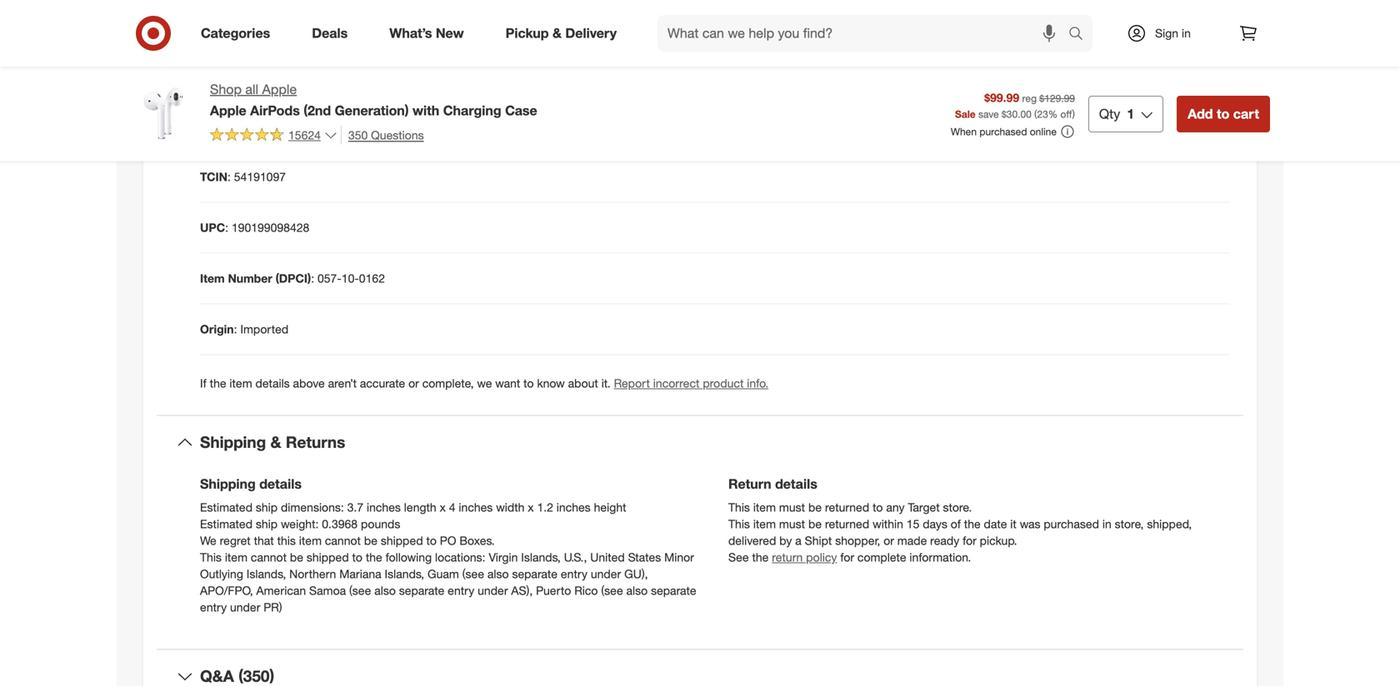 Task type: vqa. For each thing, say whether or not it's contained in the screenshot.
CHARLOTTE in dropdown button
no



Task type: describe. For each thing, give the bounding box(es) containing it.
date
[[237, 119, 263, 133]]

apo/fpo,
[[200, 584, 253, 598]]

item,
[[892, 68, 918, 83]]

3.7
[[347, 500, 363, 515]]

3869
[[1170, 68, 1196, 83]]

image of apple airpods (2nd generation) with charging case image
[[130, 80, 197, 147]]

see
[[728, 550, 749, 565]]

the left item, at the right
[[872, 68, 889, 83]]

1 vertical spatial under
[[478, 584, 508, 598]]

return
[[772, 550, 803, 565]]

2 horizontal spatial for
[[963, 534, 977, 548]]

2 returned from the top
[[825, 517, 869, 532]]

$99.99
[[984, 90, 1019, 105]]

delivery
[[565, 25, 617, 41]]

obtain
[[401, 68, 433, 83]]

categories link
[[187, 15, 291, 52]]

details left above
[[255, 376, 290, 391]]

as),
[[511, 584, 533, 598]]

deals
[[312, 25, 348, 41]]

1 horizontal spatial islands,
[[385, 567, 424, 582]]

What can we help you find? suggestions appear below search field
[[658, 15, 1073, 52]]

details for shipping
[[259, 476, 302, 493]]

23
[[1037, 108, 1048, 120]]

warranty.
[[334, 68, 382, 83]]

q&a (350)
[[200, 667, 274, 686]]

$99.99 reg $129.99 sale save $ 30.00 ( 23 % off )
[[955, 90, 1075, 120]]

street
[[200, 119, 234, 133]]

1 vertical spatial entry
[[448, 584, 474, 598]]

add to cart button
[[1177, 96, 1270, 132]]

united
[[590, 550, 625, 565]]

prior
[[770, 68, 794, 83]]

2 horizontal spatial also
[[626, 584, 648, 598]]

0 horizontal spatial purchased
[[979, 125, 1027, 138]]

minor
[[664, 550, 694, 565]]

item up the delivered
[[753, 517, 776, 532]]

guest
[[1014, 68, 1046, 83]]

1 estimated from the top
[[200, 500, 253, 515]]

length
[[404, 500, 436, 515]]

%
[[1048, 108, 1058, 120]]

following
[[385, 550, 432, 565]]

(2nd
[[304, 102, 331, 119]]

if the item details above aren't accurate or complete, we want to know about it. report incorrect product info.
[[200, 376, 768, 391]]

when purchased online
[[951, 125, 1057, 138]]

report incorrect product info. button
[[614, 376, 768, 392]]

3 inches from the left
[[557, 500, 591, 515]]

0 horizontal spatial apple
[[210, 102, 246, 119]]

imported
[[240, 322, 289, 337]]

: for imported
[[234, 322, 237, 337]]

1 must from the top
[[779, 500, 805, 515]]

search button
[[1061, 15, 1101, 55]]

shipped inside shipping details estimated ship dimensions: 3.7 inches length x 4 inches width x 1.2 inches height estimated ship weight: 0.3968 pounds we regret that this item cannot be shipped to po boxes.
[[381, 534, 423, 548]]

0 horizontal spatial for
[[705, 68, 719, 83]]

1 x from the left
[[440, 500, 446, 515]]

190199098428
[[232, 221, 309, 235]]

2 x from the left
[[528, 500, 534, 515]]

aren't
[[328, 376, 357, 391]]

add to cart
[[1188, 106, 1259, 122]]

manufacturer's
[[508, 68, 586, 83]]

: for 54191097
[[227, 170, 231, 184]]

& for shipping
[[270, 433, 281, 452]]

march
[[269, 119, 302, 133]]

puerto
[[536, 584, 571, 598]]

2 must from the top
[[779, 517, 805, 532]]

30.00
[[1007, 108, 1032, 120]]

to
[[386, 68, 397, 83]]

the down store.
[[964, 517, 981, 532]]

po
[[440, 534, 456, 548]]

new
[[436, 25, 464, 41]]

to up mariana
[[352, 550, 362, 565]]

return
[[728, 476, 771, 493]]

to inside return details this item must be returned to any target store. this item must be returned within 15 days of the date it was purchased in store, shipped, delivered by a shipt shopper, or made ready for pickup. see the return policy for complete information.
[[873, 500, 883, 515]]

0 horizontal spatial also
[[374, 584, 396, 598]]

& for pickup
[[553, 25, 562, 41]]

upc
[[200, 221, 225, 235]]

if
[[200, 376, 206, 391]]

1 for qty
[[1127, 106, 1134, 122]]

locations:
[[435, 550, 485, 565]]

0 horizontal spatial (see
[[349, 584, 371, 598]]

057-
[[317, 271, 342, 286]]

airpods
[[250, 102, 300, 119]]

item down regret
[[225, 550, 248, 565]]

pr)
[[264, 600, 282, 615]]

complete
[[857, 550, 906, 565]]

2 horizontal spatial islands,
[[521, 550, 561, 565]]

: left 057-
[[311, 271, 314, 286]]

1 vertical spatial this
[[728, 517, 750, 532]]

0 horizontal spatial under
[[230, 600, 260, 615]]

deals link
[[298, 15, 369, 52]]

want
[[495, 376, 520, 391]]

when
[[951, 125, 977, 138]]

pickup
[[506, 25, 549, 41]]

origin
[[200, 322, 234, 337]]

number
[[228, 271, 272, 286]]

pickup & delivery
[[506, 25, 617, 41]]

2 vertical spatial entry
[[200, 600, 227, 615]]

to inside shipping details estimated ship dimensions: 3.7 inches length x 4 inches width x 1.2 inches height estimated ship weight: 0.3968 pounds we regret that this item cannot be shipped to po boxes.
[[426, 534, 437, 548]]

required,
[[398, 17, 449, 32]]

1 horizontal spatial (see
[[462, 567, 484, 582]]

q&a
[[200, 667, 234, 686]]

1 vertical spatial or
[[408, 376, 419, 391]]

350 questions
[[348, 128, 424, 142]]

date
[[984, 517, 1007, 532]]

included
[[452, 17, 497, 32]]

policy
[[806, 550, 837, 565]]

the right if on the bottom
[[210, 376, 226, 391]]

$129.99
[[1039, 92, 1075, 105]]

online
[[1030, 125, 1057, 138]]

purchasing
[[811, 68, 869, 83]]

qty 1
[[1099, 106, 1134, 122]]

u.s.,
[[564, 550, 587, 565]]

1 horizontal spatial or
[[590, 68, 600, 83]]

0 horizontal spatial separate
[[399, 584, 444, 598]]

shipping for shipping & returns
[[200, 433, 266, 452]]

report
[[614, 376, 650, 391]]

pounds
[[361, 517, 400, 532]]

to right want
[[523, 376, 534, 391]]

0 vertical spatial apple
[[262, 81, 297, 98]]

in inside return details this item must be returned to any target store. this item must be returned within 15 days of the date it was purchased in store, shipped, delivered by a shipt shopper, or made ready for pickup. see the return policy for complete information.
[[1102, 517, 1111, 532]]

591-
[[1146, 68, 1170, 83]]

15624 link
[[210, 126, 337, 146]]

what's new
[[389, 25, 464, 41]]

shop all apple apple airpods (2nd generation) with charging case
[[210, 81, 537, 119]]

1 inches from the left
[[367, 500, 401, 515]]

2019
[[325, 119, 351, 133]]

1 for warranty:
[[257, 68, 263, 83]]

shipping for shipping details estimated ship dimensions: 3.7 inches length x 4 inches width x 1.2 inches height estimated ship weight: 0.3968 pounds we regret that this item cannot be shipped to po boxes.
[[200, 476, 256, 493]]



Task type: locate. For each thing, give the bounding box(es) containing it.
under left as),
[[478, 584, 508, 598]]

for right ready
[[963, 534, 977, 548]]

0 vertical spatial a
[[437, 68, 443, 83]]

this down we
[[200, 550, 222, 565]]

1 horizontal spatial purchased
[[1044, 517, 1099, 532]]

separate
[[512, 567, 557, 582], [399, 584, 444, 598], [651, 584, 696, 598]]

350 questions link
[[341, 126, 424, 145]]

1 vertical spatial a
[[795, 534, 801, 548]]

(
[[1034, 108, 1037, 120]]

item right if on the bottom
[[230, 376, 252, 391]]

0 vertical spatial under
[[591, 567, 621, 582]]

we
[[477, 376, 492, 391]]

be inside shipping details estimated ship dimensions: 3.7 inches length x 4 inches width x 1.2 inches height estimated ship weight: 0.3968 pounds we regret that this item cannot be shipped to po boxes.
[[364, 534, 377, 548]]

target up $99.99
[[979, 68, 1011, 83]]

details for return
[[775, 476, 817, 493]]

1 vertical spatial purchased
[[1044, 517, 1099, 532]]

0 vertical spatial target
[[979, 68, 1011, 83]]

0 horizontal spatial in
[[1102, 517, 1111, 532]]

shipping down if on the bottom
[[200, 433, 266, 452]]

1 vertical spatial shipped
[[307, 550, 349, 565]]

1 vertical spatial &
[[270, 433, 281, 452]]

by
[[779, 534, 792, 548]]

this
[[723, 68, 741, 83], [277, 534, 296, 548]]

width
[[496, 500, 525, 515]]

1 horizontal spatial this
[[723, 68, 741, 83]]

of inside return details this item must be returned to any target store. this item must be returned within 15 days of the date it was purchased in store, shipped, delivered by a shipt shopper, or made ready for pickup. see the return policy for complete information.
[[951, 517, 961, 532]]

0 vertical spatial cannot
[[325, 534, 361, 548]]

or inside return details this item must be returned to any target store. this item must be returned within 15 days of the date it was purchased in store, shipped, delivered by a shipt shopper, or made ready for pickup. see the return policy for complete information.
[[884, 534, 894, 548]]

0 vertical spatial returned
[[825, 500, 869, 515]]

1 horizontal spatial apple
[[262, 81, 297, 98]]

0 vertical spatial purchased
[[979, 125, 1027, 138]]

add
[[1188, 106, 1213, 122]]

target
[[979, 68, 1011, 83], [908, 500, 940, 515]]

2 shipping from the top
[[200, 476, 256, 493]]

this left prior
[[723, 68, 741, 83]]

product
[[703, 376, 744, 391]]

1 vertical spatial target
[[908, 500, 940, 515]]

item left prior
[[744, 68, 767, 83]]

1 horizontal spatial in
[[1182, 26, 1191, 40]]

: left 190199098428
[[225, 221, 228, 235]]

a right by
[[795, 534, 801, 548]]

the down the delivered
[[752, 550, 769, 565]]

estimated
[[200, 500, 253, 515], [200, 517, 253, 532]]

purchased right was
[[1044, 517, 1099, 532]]

1 horizontal spatial entry
[[448, 584, 474, 598]]

3
[[248, 17, 254, 32]]

1 vertical spatial returned
[[825, 517, 869, 532]]

cannot down that
[[251, 550, 287, 565]]

for right the warranty
[[705, 68, 719, 83]]

to right prior
[[798, 68, 808, 83]]

0 vertical spatial 1
[[257, 68, 263, 83]]

this inside shipping details estimated ship dimensions: 3.7 inches length x 4 inches width x 1.2 inches height estimated ship weight: 0.3968 pounds we regret that this item cannot be shipped to po boxes.
[[277, 534, 296, 548]]

0 horizontal spatial entry
[[200, 600, 227, 615]]

shipt
[[805, 534, 832, 548]]

islands, left u.s.,
[[521, 550, 561, 565]]

0.3968
[[322, 517, 358, 532]]

item down return
[[753, 500, 776, 515]]

0 vertical spatial this
[[723, 68, 741, 83]]

cannot inside shipping details estimated ship dimensions: 3.7 inches length x 4 inches width x 1.2 inches height estimated ship weight: 0.3968 pounds we regret that this item cannot be shipped to po boxes.
[[325, 534, 361, 548]]

a left copy
[[437, 68, 443, 83]]

1 horizontal spatial inches
[[459, 500, 493, 515]]

charging
[[443, 102, 501, 119]]

1 vertical spatial ship
[[256, 517, 278, 532]]

entry down the apo/fpo,
[[200, 600, 227, 615]]

2 estimated from the top
[[200, 517, 253, 532]]

1 left year
[[257, 68, 263, 83]]

0 vertical spatial in
[[1182, 26, 1191, 40]]

2 ship from the top
[[256, 517, 278, 532]]

apple up airpods
[[262, 81, 297, 98]]

outlying
[[200, 567, 243, 582]]

the right copy
[[488, 68, 505, 83]]

this down return
[[728, 500, 750, 515]]

of right copy
[[475, 68, 485, 83]]

shipped,
[[1147, 517, 1192, 532]]

)
[[1072, 108, 1075, 120]]

was
[[1020, 517, 1040, 532]]

1 vertical spatial cannot
[[251, 550, 287, 565]]

what's new link
[[375, 15, 485, 52]]

$
[[1002, 108, 1007, 120]]

sign
[[1155, 26, 1178, 40]]

0 horizontal spatial a
[[437, 68, 443, 83]]

made
[[897, 534, 927, 548]]

2 horizontal spatial under
[[591, 567, 621, 582]]

0 vertical spatial or
[[590, 68, 600, 83]]

: for 190199098428
[[225, 221, 228, 235]]

purchased inside return details this item must be returned to any target store. this item must be returned within 15 days of the date it was purchased in store, shipped, delivered by a shipt shopper, or made ready for pickup. see the return policy for complete information.
[[1044, 517, 1099, 532]]

1 vertical spatial estimated
[[200, 517, 253, 532]]

shipped up following
[[381, 534, 423, 548]]

0 horizontal spatial islands,
[[246, 567, 286, 582]]

store.
[[943, 500, 972, 515]]

also down the gu),
[[626, 584, 648, 598]]

: down airpods
[[263, 119, 266, 133]]

also
[[487, 567, 509, 582], [374, 584, 396, 598], [626, 584, 648, 598]]

2 vertical spatial for
[[840, 550, 854, 565]]

entry down u.s.,
[[561, 567, 587, 582]]

0 horizontal spatial of
[[475, 68, 485, 83]]

0 vertical spatial estimated
[[200, 500, 253, 515]]

be
[[808, 500, 822, 515], [808, 517, 822, 532], [364, 534, 377, 548], [290, 550, 303, 565]]

samoa
[[309, 584, 346, 598]]

2 horizontal spatial separate
[[651, 584, 696, 598]]

or left supplier's
[[590, 68, 600, 83]]

to right add at the right of the page
[[1217, 106, 1229, 122]]

rico
[[574, 584, 598, 598]]

that
[[254, 534, 274, 548]]

qty
[[1099, 106, 1120, 122]]

2 vertical spatial under
[[230, 600, 260, 615]]

1 shipping from the top
[[200, 433, 266, 452]]

1 vertical spatial in
[[1102, 517, 1111, 532]]

1 horizontal spatial for
[[840, 550, 854, 565]]

0 horizontal spatial x
[[440, 500, 446, 515]]

inches up pounds
[[367, 500, 401, 515]]

islands, up american
[[246, 567, 286, 582]]

cannot up this item cannot be shipped to the following locations:
[[325, 534, 361, 548]]

tcin
[[200, 170, 227, 184]]

1 horizontal spatial &
[[553, 25, 562, 41]]

about
[[568, 376, 598, 391]]

1 horizontal spatial cannot
[[325, 534, 361, 548]]

services
[[1049, 68, 1094, 83]]

1 vertical spatial shipping
[[200, 476, 256, 493]]

(dpci)
[[276, 271, 311, 286]]

american
[[256, 584, 306, 598]]

inches right "4"
[[459, 500, 493, 515]]

shipping details estimated ship dimensions: 3.7 inches length x 4 inches width x 1.2 inches height estimated ship weight: 0.3968 pounds we regret that this item cannot be shipped to po boxes.
[[200, 476, 626, 548]]

29,
[[306, 119, 322, 133]]

x left 1.2 on the bottom of the page
[[528, 500, 534, 515]]

1 horizontal spatial of
[[951, 517, 961, 532]]

x left "4"
[[440, 500, 446, 515]]

in right sign
[[1182, 26, 1191, 40]]

info.
[[747, 376, 768, 391]]

1 vertical spatial of
[[951, 517, 961, 532]]

1 horizontal spatial also
[[487, 567, 509, 582]]

0 vertical spatial entry
[[561, 567, 587, 582]]

(see down locations:
[[462, 567, 484, 582]]

above
[[293, 376, 325, 391]]

under
[[591, 567, 621, 582], [478, 584, 508, 598], [230, 600, 260, 615]]

dimensions:
[[281, 500, 344, 515]]

& inside dropdown button
[[270, 433, 281, 452]]

separate up as),
[[512, 567, 557, 582]]

islands, down following
[[385, 567, 424, 582]]

shipping up regret
[[200, 476, 256, 493]]

2 horizontal spatial or
[[884, 534, 894, 548]]

for
[[705, 68, 719, 83], [963, 534, 977, 548], [840, 550, 854, 565]]

a
[[437, 68, 443, 83], [795, 534, 801, 548]]

1 vertical spatial 1
[[1127, 106, 1134, 122]]

1 returned from the top
[[825, 500, 869, 515]]

: left 54191097
[[227, 170, 231, 184]]

target inside return details this item must be returned to any target store. this item must be returned within 15 days of the date it was purchased in store, shipped, delivered by a shipt shopper, or made ready for pickup. see the return policy for complete information.
[[908, 500, 940, 515]]

2 vertical spatial or
[[884, 534, 894, 548]]

also down mariana
[[374, 584, 396, 598]]

shipped up northern
[[307, 550, 349, 565]]

details up dimensions: on the bottom of page
[[259, 476, 302, 493]]

pickup & delivery link
[[491, 15, 638, 52]]

0 horizontal spatial inches
[[367, 500, 401, 515]]

0 vertical spatial for
[[705, 68, 719, 83]]

shipping & returns
[[200, 433, 345, 452]]

: left imported
[[234, 322, 237, 337]]

ship
[[256, 500, 278, 515], [256, 517, 278, 532]]

gu),
[[624, 567, 648, 582]]

know
[[537, 376, 565, 391]]

350
[[348, 128, 368, 142]]

1 vertical spatial this
[[277, 534, 296, 548]]

1 vertical spatial for
[[963, 534, 977, 548]]

0 vertical spatial ship
[[256, 500, 278, 515]]

for down shopper,
[[840, 550, 854, 565]]

information.
[[910, 550, 971, 565]]

1 horizontal spatial separate
[[512, 567, 557, 582]]

q&a (350) button
[[157, 650, 1243, 687]]

pickup.
[[980, 534, 1017, 548]]

0 vertical spatial shipped
[[381, 534, 423, 548]]

2 inches from the left
[[459, 500, 493, 515]]

shipping inside shipping details estimated ship dimensions: 3.7 inches length x 4 inches width x 1.2 inches height estimated ship weight: 0.3968 pounds we regret that this item cannot be shipped to po boxes.
[[200, 476, 256, 493]]

(see right rico
[[601, 584, 623, 598]]

0 horizontal spatial shipped
[[307, 550, 349, 565]]

or right the 'accurate'
[[408, 376, 419, 391]]

shipping inside dropdown button
[[200, 433, 266, 452]]

non-
[[257, 17, 283, 32]]

2 horizontal spatial entry
[[561, 567, 587, 582]]

1 horizontal spatial shipped
[[381, 534, 423, 548]]

800-
[[1122, 68, 1146, 83]]

0 horizontal spatial &
[[270, 433, 281, 452]]

details right return
[[775, 476, 817, 493]]

1 horizontal spatial target
[[979, 68, 1011, 83]]

15624
[[288, 128, 321, 142]]

apple up street
[[210, 102, 246, 119]]

item down weight:
[[299, 534, 322, 548]]

details inside shipping details estimated ship dimensions: 3.7 inches length x 4 inches width x 1.2 inches height estimated ship weight: 0.3968 pounds we regret that this item cannot be shipped to po boxes.
[[259, 476, 302, 493]]

0 horizontal spatial or
[[408, 376, 419, 391]]

within
[[873, 517, 903, 532]]

separate down minor
[[651, 584, 696, 598]]

a inside return details this item must be returned to any target store. this item must be returned within 15 days of the date it was purchased in store, shipped, delivered by a shipt shopper, or made ready for pickup. see the return policy for complete information.
[[795, 534, 801, 548]]

0 horizontal spatial cannot
[[251, 550, 287, 565]]

0 vertical spatial must
[[779, 500, 805, 515]]

we
[[200, 534, 216, 548]]

15
[[906, 517, 919, 532]]

under down the apo/fpo,
[[230, 600, 260, 615]]

warranty:
[[200, 68, 254, 83]]

1 horizontal spatial x
[[528, 500, 534, 515]]

northern
[[289, 567, 336, 582]]

target up 15
[[908, 500, 940, 515]]

1 horizontal spatial under
[[478, 584, 508, 598]]

with
[[412, 102, 439, 119]]

1 horizontal spatial 1
[[1127, 106, 1134, 122]]

this down weight:
[[277, 534, 296, 548]]

all
[[245, 81, 258, 98]]

0 vertical spatial of
[[475, 68, 485, 83]]

states
[[628, 550, 661, 565]]

inches
[[367, 500, 401, 515], [459, 500, 493, 515], [557, 500, 591, 515]]

what's
[[389, 25, 432, 41]]

to left po
[[426, 534, 437, 548]]

x
[[440, 500, 446, 515], [528, 500, 534, 515]]

& left returns
[[270, 433, 281, 452]]

0 vertical spatial shipping
[[200, 433, 266, 452]]

purchased down '$'
[[979, 125, 1027, 138]]

1 vertical spatial must
[[779, 517, 805, 532]]

(see down mariana
[[349, 584, 371, 598]]

1 right qty in the right top of the page
[[1127, 106, 1134, 122]]

accurate
[[360, 376, 405, 391]]

0 horizontal spatial target
[[908, 500, 940, 515]]

1 vertical spatial apple
[[210, 102, 246, 119]]

1-
[[1111, 68, 1122, 83]]

separate down guam
[[399, 584, 444, 598]]

warranty
[[657, 68, 702, 83]]

details inside return details this item must be returned to any target store. this item must be returned within 15 days of the date it was purchased in store, shipped, delivered by a shipt shopper, or made ready for pickup. see the return policy for complete information.
[[775, 476, 817, 493]]

& right "pickup" at the left top of the page
[[553, 25, 562, 41]]

ion,
[[376, 17, 395, 32]]

in left store,
[[1102, 517, 1111, 532]]

or down within
[[884, 534, 894, 548]]

of down store.
[[951, 517, 961, 532]]

2 horizontal spatial (see
[[601, 584, 623, 598]]

0 vertical spatial this
[[728, 500, 750, 515]]

it.
[[601, 376, 611, 391]]

entry down guam
[[448, 584, 474, 598]]

2 horizontal spatial inches
[[557, 500, 591, 515]]

to left the any
[[873, 500, 883, 515]]

battery:
[[200, 17, 244, 32]]

height
[[594, 500, 626, 515]]

the up mariana
[[366, 550, 382, 565]]

0 vertical spatial &
[[553, 25, 562, 41]]

inches right 1.2 on the bottom of the page
[[557, 500, 591, 515]]

0 horizontal spatial this
[[277, 534, 296, 548]]

0 horizontal spatial 1
[[257, 68, 263, 83]]

apple
[[262, 81, 297, 98], [210, 102, 246, 119]]

1 ship from the top
[[256, 500, 278, 515]]

1 horizontal spatial a
[[795, 534, 801, 548]]

mariana
[[339, 567, 381, 582]]

item inside shipping details estimated ship dimensions: 3.7 inches length x 4 inches width x 1.2 inches height estimated ship weight: 0.3968 pounds we regret that this item cannot be shipped to po boxes.
[[299, 534, 322, 548]]

2 vertical spatial this
[[200, 550, 222, 565]]

item
[[200, 271, 225, 286]]

to inside button
[[1217, 106, 1229, 122]]

this up the delivered
[[728, 517, 750, 532]]

under down united
[[591, 567, 621, 582]]

return details this item must be returned to any target store. this item must be returned within 15 days of the date it was purchased in store, shipped, delivered by a shipt shopper, or made ready for pickup. see the return policy for complete information.
[[728, 476, 1192, 565]]

4
[[449, 500, 455, 515]]

also down virgin
[[487, 567, 509, 582]]



